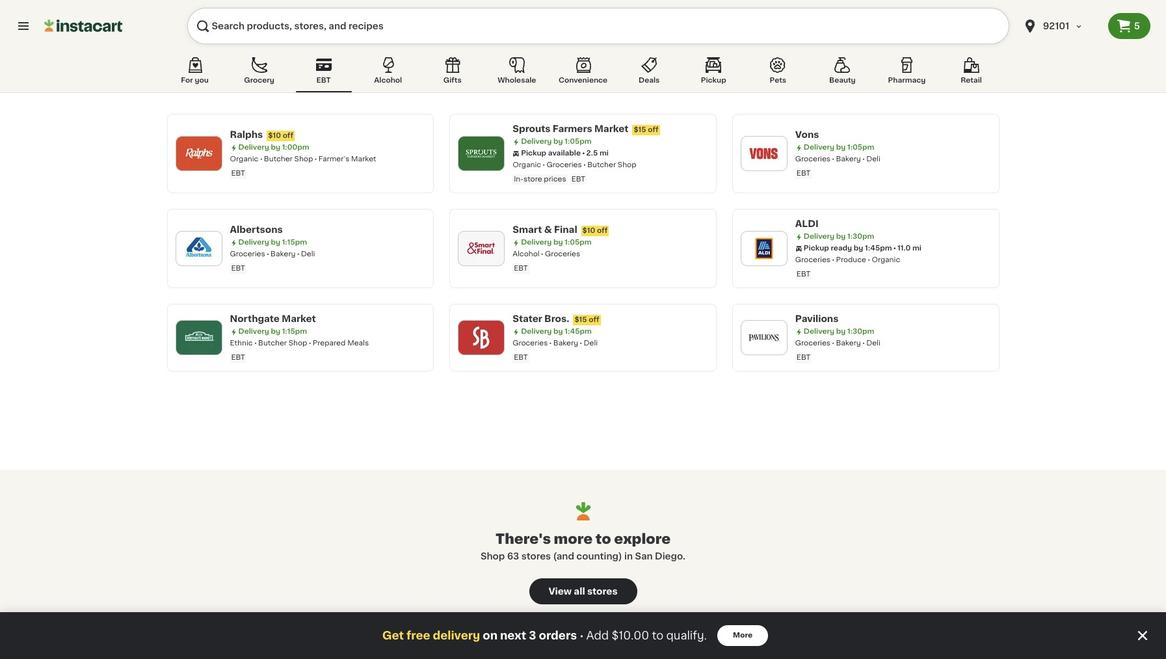 Task type: vqa. For each thing, say whether or not it's contained in the screenshot.


Task type: describe. For each thing, give the bounding box(es) containing it.
instacart image
[[44, 18, 122, 34]]

shop inside there's more to explore shop 63 stores (and counting) in san diego.
[[481, 552, 505, 561]]

stores inside button
[[587, 587, 618, 596]]

delivery
[[433, 630, 480, 641]]

organic for organic butcher shop farmer's market
[[230, 156, 259, 163]]

pharmacy
[[889, 77, 926, 84]]

final
[[554, 225, 578, 234]]

ebt button
[[296, 55, 352, 92]]

organic groceries butcher shop
[[513, 161, 637, 169]]

smart
[[513, 225, 542, 234]]

northgate
[[230, 314, 280, 323]]

bros.
[[545, 314, 570, 323]]

delivery for sprouts farmers market logo
[[521, 138, 552, 145]]

shop down 1:00pm
[[294, 156, 313, 163]]

delivery by 1:30pm for aldi
[[804, 233, 875, 240]]

aldi logo image
[[747, 232, 781, 265]]

all
[[574, 587, 585, 596]]

delivery by 1:45pm
[[521, 328, 592, 335]]

available
[[548, 150, 581, 157]]

gifts button
[[425, 55, 481, 92]]

to inside there's more to explore shop 63 stores (and counting) in san diego.
[[596, 532, 611, 546]]

farmer's
[[319, 156, 350, 163]]

grocery button
[[231, 55, 287, 92]]

1:05pm for market
[[565, 138, 592, 145]]

in-store prices ebt
[[514, 176, 586, 183]]

1:15pm for albertsons
[[282, 239, 307, 246]]

pickup available
[[521, 150, 581, 157]]

$10 inside smart & final $10 off
[[583, 227, 596, 234]]

prepared
[[313, 340, 346, 347]]

deli for vons
[[867, 156, 881, 163]]

1 vertical spatial 1:45pm
[[565, 328, 592, 335]]

gifts
[[444, 77, 462, 84]]

ethnic butcher shop prepared meals
[[230, 340, 369, 347]]

shop categories tab list
[[167, 55, 1000, 92]]

explore
[[614, 532, 671, 546]]

$10 inside ralphs $10 off
[[268, 132, 281, 139]]

you
[[195, 77, 209, 84]]

groceries produce organic
[[796, 256, 901, 264]]

mi for 2.5 mi
[[600, 150, 609, 157]]

groceries down stater
[[513, 340, 548, 347]]

delivery by 1:05pm for market
[[521, 138, 592, 145]]

convenience button
[[554, 55, 613, 92]]

ebt down organic groceries butcher shop
[[572, 176, 586, 183]]

delivery by 1:05pm down the vons at the right top of page
[[804, 144, 875, 151]]

retail button
[[944, 55, 1000, 92]]

groceries down available
[[547, 161, 582, 169]]

delivery by 1:15pm for albertsons
[[238, 239, 307, 246]]

ebt for ralphs logo
[[231, 170, 245, 177]]

on
[[483, 630, 498, 641]]

5
[[1135, 21, 1141, 31]]

(and
[[553, 552, 574, 561]]

groceries bakery deli for albertsons
[[230, 250, 315, 258]]

butcher down 2.5 mi
[[588, 161, 616, 169]]

free
[[407, 630, 430, 641]]

more
[[733, 632, 753, 639]]

butcher for farmer's market
[[264, 156, 293, 163]]

1:05pm for final
[[565, 239, 592, 246]]

counting)
[[577, 552, 622, 561]]

delivery for pavilions logo
[[804, 328, 835, 335]]

11.0
[[898, 245, 911, 252]]

1 horizontal spatial 1:45pm
[[865, 245, 892, 252]]

aldi
[[796, 219, 819, 228]]

in
[[625, 552, 633, 561]]

delivery for smart & final logo
[[521, 239, 552, 246]]

1 horizontal spatial market
[[351, 156, 376, 163]]

grocery
[[244, 77, 274, 84]]

by for ralphs logo
[[271, 144, 280, 151]]

stores inside there's more to explore shop 63 stores (and counting) in san diego.
[[522, 552, 551, 561]]

more button
[[718, 625, 769, 646]]

convenience
[[559, 77, 608, 84]]

ebt inside button
[[317, 77, 331, 84]]

mi for 11.0 mi
[[913, 245, 922, 252]]

groceries down smart & final $10 off
[[545, 250, 581, 258]]

bakery for vons
[[836, 156, 861, 163]]

albertsons logo image
[[182, 232, 216, 265]]

alcohol for alcohol
[[374, 77, 402, 84]]

11.0 mi
[[898, 245, 922, 252]]

get
[[382, 630, 404, 641]]

butcher for prepared meals
[[258, 340, 287, 347]]

ready
[[831, 245, 852, 252]]

smart & final $10 off
[[513, 225, 608, 234]]

1:15pm for northgate market
[[282, 328, 307, 335]]

&
[[544, 225, 552, 234]]

northgate market
[[230, 314, 316, 323]]

3
[[529, 630, 536, 641]]

by for "vons logo"
[[837, 144, 846, 151]]

pickup ready by 1:45pm
[[804, 245, 892, 252]]

there's
[[496, 532, 551, 546]]

next
[[500, 630, 527, 641]]

Search field
[[187, 8, 1010, 44]]

delivery for "aldi logo"
[[804, 233, 835, 240]]

for you button
[[167, 55, 223, 92]]

beauty
[[830, 77, 856, 84]]

•
[[580, 630, 584, 641]]

groceries down pavilions
[[796, 340, 831, 347]]

alcohol button
[[360, 55, 416, 92]]

ebt for "vons logo"
[[797, 170, 811, 177]]

delivery for stater bros. logo
[[521, 328, 552, 335]]

$10.00
[[612, 630, 649, 641]]

retail
[[961, 77, 982, 84]]

pets
[[770, 77, 787, 84]]

delivery by 1:05pm for final
[[521, 239, 592, 246]]

by for northgate market logo
[[271, 328, 280, 335]]

beauty button
[[815, 55, 871, 92]]

delivery for "vons logo"
[[804, 144, 835, 151]]

view
[[549, 587, 572, 596]]

northgate market logo image
[[182, 321, 216, 355]]

deals button
[[621, 55, 677, 92]]

ebt for stater bros. logo
[[514, 354, 528, 361]]

diego.
[[655, 552, 686, 561]]

off inside stater bros. $15 off
[[589, 316, 600, 323]]

farmers
[[553, 124, 593, 133]]



Task type: locate. For each thing, give the bounding box(es) containing it.
0 vertical spatial to
[[596, 532, 611, 546]]

ebt for smart & final logo
[[514, 265, 528, 272]]

by
[[554, 138, 563, 145], [271, 144, 280, 151], [837, 144, 846, 151], [837, 233, 846, 240], [271, 239, 280, 246], [554, 239, 563, 246], [854, 245, 864, 252], [271, 328, 280, 335], [554, 328, 563, 335], [837, 328, 846, 335]]

ebt down the vons at the right top of page
[[797, 170, 811, 177]]

in-
[[514, 176, 524, 183]]

wholesale
[[498, 77, 536, 84]]

1:15pm up ethnic butcher shop prepared meals
[[282, 328, 307, 335]]

groceries down the aldi at top
[[796, 256, 831, 264]]

ebt for pavilions logo
[[797, 354, 811, 361]]

off down deals
[[648, 126, 659, 133]]

$10 right the final
[[583, 227, 596, 234]]

stores right all
[[587, 587, 618, 596]]

groceries bakery deli
[[796, 156, 881, 163], [230, 250, 315, 258], [513, 340, 598, 347], [796, 340, 881, 347]]

1 delivery by 1:15pm from the top
[[238, 239, 307, 246]]

mi right 2.5
[[600, 150, 609, 157]]

groceries
[[796, 156, 831, 163], [547, 161, 582, 169], [230, 250, 265, 258], [545, 250, 581, 258], [796, 256, 831, 264], [513, 340, 548, 347], [796, 340, 831, 347]]

butcher down northgate market
[[258, 340, 287, 347]]

to right $10.00
[[652, 630, 664, 641]]

delivery down pavilions
[[804, 328, 835, 335]]

stater bros. logo image
[[465, 321, 498, 355]]

view all stores
[[549, 587, 618, 596]]

0 vertical spatial pickup
[[701, 77, 727, 84]]

mi right 11.0
[[913, 245, 922, 252]]

off
[[648, 126, 659, 133], [283, 132, 293, 139], [597, 227, 608, 234], [589, 316, 600, 323]]

0 horizontal spatial pickup
[[521, 150, 547, 157]]

2 vertical spatial market
[[282, 314, 316, 323]]

92101
[[1043, 21, 1070, 31]]

1 vertical spatial market
[[351, 156, 376, 163]]

1 1:15pm from the top
[[282, 239, 307, 246]]

view all stores link
[[529, 578, 637, 604]]

pickup left ready
[[804, 245, 829, 252]]

alcohol groceries
[[513, 250, 581, 258]]

1 delivery by 1:30pm from the top
[[804, 233, 875, 240]]

$15 inside sprouts farmers market $15 off
[[634, 126, 647, 133]]

stater
[[513, 314, 543, 323]]

1 horizontal spatial alcohol
[[513, 250, 540, 258]]

bakery for pavilions
[[836, 340, 861, 347]]

groceries down the vons at the right top of page
[[796, 156, 831, 163]]

2.5 mi
[[587, 150, 609, 157]]

delivery down northgate
[[238, 328, 269, 335]]

1:05pm
[[565, 138, 592, 145], [848, 144, 875, 151], [565, 239, 592, 246]]

1 horizontal spatial to
[[652, 630, 664, 641]]

1 horizontal spatial stores
[[587, 587, 618, 596]]

0 horizontal spatial 1:45pm
[[565, 328, 592, 335]]

to up 'counting)'
[[596, 532, 611, 546]]

delivery down the aldi at top
[[804, 233, 835, 240]]

0 vertical spatial 1:15pm
[[282, 239, 307, 246]]

1:00pm
[[282, 144, 309, 151]]

alcohol inside button
[[374, 77, 402, 84]]

groceries bakery deli down pavilions
[[796, 340, 881, 347]]

delivery for northgate market logo
[[238, 328, 269, 335]]

wholesale button
[[489, 55, 545, 92]]

2 1:15pm from the top
[[282, 328, 307, 335]]

1:15pm down albertsons
[[282, 239, 307, 246]]

by for "aldi logo"
[[837, 233, 846, 240]]

ebt down ralphs
[[231, 170, 245, 177]]

pickup
[[701, 77, 727, 84], [521, 150, 547, 157], [804, 245, 829, 252]]

2.5
[[587, 150, 598, 157]]

qualify.
[[667, 630, 707, 641]]

store
[[524, 176, 542, 183]]

ebt right "grocery"
[[317, 77, 331, 84]]

0 vertical spatial $10
[[268, 132, 281, 139]]

0 vertical spatial $15
[[634, 126, 647, 133]]

treatment tracker modal dialog
[[0, 612, 1167, 659]]

butcher down delivery by 1:00pm
[[264, 156, 293, 163]]

1:30pm
[[848, 233, 875, 240], [848, 328, 875, 335]]

2 delivery by 1:30pm from the top
[[804, 328, 875, 335]]

$10
[[268, 132, 281, 139], [583, 227, 596, 234]]

organic down 11.0
[[872, 256, 901, 264]]

smart & final logo image
[[465, 232, 498, 265]]

1:30pm for aldi
[[848, 233, 875, 240]]

0 horizontal spatial stores
[[522, 552, 551, 561]]

ebt down pavilions
[[797, 354, 811, 361]]

bakery for albertsons
[[271, 250, 296, 258]]

1:45pm down the bros.
[[565, 328, 592, 335]]

pharmacy button
[[879, 55, 935, 92]]

2 horizontal spatial organic
[[872, 256, 901, 264]]

market right farmer's
[[351, 156, 376, 163]]

1 vertical spatial 1:30pm
[[848, 328, 875, 335]]

1 horizontal spatial $10
[[583, 227, 596, 234]]

by for albertsons logo
[[271, 239, 280, 246]]

pavilions logo image
[[747, 321, 781, 355]]

delivery down sprouts
[[521, 138, 552, 145]]

delivery for ralphs logo
[[238, 144, 269, 151]]

delivery down albertsons
[[238, 239, 269, 246]]

delivery by 1:05pm up pickup available
[[521, 138, 592, 145]]

None search field
[[187, 8, 1010, 44]]

organic
[[230, 156, 259, 163], [513, 161, 541, 169], [872, 256, 901, 264]]

shop
[[294, 156, 313, 163], [618, 161, 637, 169], [289, 340, 307, 347], [481, 552, 505, 561]]

delivery by 1:15pm down albertsons
[[238, 239, 307, 246]]

by for stater bros. logo
[[554, 328, 563, 335]]

1 vertical spatial pickup
[[521, 150, 547, 157]]

market up 2.5 mi
[[595, 124, 629, 133]]

0 vertical spatial alcohol
[[374, 77, 402, 84]]

delivery down the vons at the right top of page
[[804, 144, 835, 151]]

1 horizontal spatial $15
[[634, 126, 647, 133]]

delivery by 1:15pm for northgate market
[[238, 328, 307, 335]]

produce
[[836, 256, 867, 264]]

delivery by 1:30pm down pavilions
[[804, 328, 875, 335]]

0 vertical spatial delivery by 1:15pm
[[238, 239, 307, 246]]

alcohol down smart
[[513, 250, 540, 258]]

delivery by 1:00pm
[[238, 144, 309, 151]]

for
[[181, 77, 193, 84]]

organic down ralphs
[[230, 156, 259, 163]]

2 92101 button from the left
[[1023, 8, 1101, 44]]

1 vertical spatial alcohol
[[513, 250, 540, 258]]

1 vertical spatial 1:15pm
[[282, 328, 307, 335]]

stores
[[522, 552, 551, 561], [587, 587, 618, 596]]

shop left 63
[[481, 552, 505, 561]]

pickup button
[[686, 55, 742, 92]]

delivery by 1:30pm
[[804, 233, 875, 240], [804, 328, 875, 335]]

1 vertical spatial delivery by 1:30pm
[[804, 328, 875, 335]]

by for pavilions logo
[[837, 328, 846, 335]]

groceries bakery deli down "delivery by 1:45pm"
[[513, 340, 598, 347]]

1 vertical spatial to
[[652, 630, 664, 641]]

1 horizontal spatial pickup
[[701, 77, 727, 84]]

deli for pavilions
[[867, 340, 881, 347]]

groceries bakery deli down the vons at the right top of page
[[796, 156, 881, 163]]

0 vertical spatial 1:30pm
[[848, 233, 875, 240]]

1 vertical spatial $15
[[575, 316, 587, 323]]

92101 button
[[1015, 8, 1109, 44], [1023, 8, 1101, 44]]

groceries bakery deli down albertsons
[[230, 250, 315, 258]]

ethnic
[[230, 340, 253, 347]]

pickup down sprouts
[[521, 150, 547, 157]]

0 horizontal spatial organic
[[230, 156, 259, 163]]

groceries bakery deli for pavilions
[[796, 340, 881, 347]]

1 vertical spatial $10
[[583, 227, 596, 234]]

0 vertical spatial 1:45pm
[[865, 245, 892, 252]]

1:45pm left 11.0
[[865, 245, 892, 252]]

1 vertical spatial stores
[[587, 587, 618, 596]]

sprouts farmers market logo image
[[465, 137, 498, 170]]

organic up "store"
[[513, 161, 541, 169]]

by for smart & final logo
[[554, 239, 563, 246]]

more
[[554, 532, 593, 546]]

pickup inside button
[[701, 77, 727, 84]]

for you
[[181, 77, 209, 84]]

organic butcher shop farmer's market
[[230, 156, 376, 163]]

63
[[507, 552, 519, 561]]

delivery up alcohol groceries
[[521, 239, 552, 246]]

market up ethnic butcher shop prepared meals
[[282, 314, 316, 323]]

$15 right the bros.
[[575, 316, 587, 323]]

alcohol left gifts on the top of page
[[374, 77, 402, 84]]

organic for organic groceries butcher shop
[[513, 161, 541, 169]]

market
[[595, 124, 629, 133], [351, 156, 376, 163], [282, 314, 316, 323]]

0 horizontal spatial $10
[[268, 132, 281, 139]]

2 vertical spatial pickup
[[804, 245, 829, 252]]

delivery by 1:30pm for pavilions
[[804, 328, 875, 335]]

by for sprouts farmers market logo
[[554, 138, 563, 145]]

pickup left 'pets'
[[701, 77, 727, 84]]

deals
[[639, 77, 660, 84]]

groceries down albertsons
[[230, 250, 265, 258]]

$15 inside stater bros. $15 off
[[575, 316, 587, 323]]

bakery
[[836, 156, 861, 163], [271, 250, 296, 258], [554, 340, 578, 347], [836, 340, 861, 347]]

delivery by 1:30pm up ready
[[804, 233, 875, 240]]

off right the bros.
[[589, 316, 600, 323]]

delivery down stater
[[521, 328, 552, 335]]

prices
[[544, 176, 566, 183]]

groceries bakery deli for vons
[[796, 156, 881, 163]]

0 horizontal spatial $15
[[575, 316, 587, 323]]

0 horizontal spatial alcohol
[[374, 77, 402, 84]]

1 vertical spatial mi
[[913, 245, 922, 252]]

ebt down albertsons
[[231, 265, 245, 272]]

deli for albertsons
[[301, 250, 315, 258]]

ebt down "ethnic"
[[231, 354, 245, 361]]

stater bros. $15 off
[[513, 314, 600, 323]]

stores down there's
[[522, 552, 551, 561]]

ebt for albertsons logo
[[231, 265, 245, 272]]

vons
[[796, 130, 820, 139]]

delivery by 1:05pm
[[521, 138, 592, 145], [804, 144, 875, 151], [521, 239, 592, 246]]

ebt down alcohol groceries
[[514, 265, 528, 272]]

to inside get free delivery on next 3 orders • add $10.00 to qualify.
[[652, 630, 664, 641]]

pets button
[[750, 55, 806, 92]]

2 1:30pm from the top
[[848, 328, 875, 335]]

vons logo image
[[747, 137, 781, 170]]

1 vertical spatial delivery by 1:15pm
[[238, 328, 307, 335]]

sprouts
[[513, 124, 551, 133]]

2 delivery by 1:15pm from the top
[[238, 328, 307, 335]]

get free delivery on next 3 orders • add $10.00 to qualify.
[[382, 630, 707, 641]]

ebt down stater
[[514, 354, 528, 361]]

$15
[[634, 126, 647, 133], [575, 316, 587, 323]]

delivery down ralphs
[[238, 144, 269, 151]]

off inside ralphs $10 off
[[283, 132, 293, 139]]

1 1:30pm from the top
[[848, 233, 875, 240]]

off inside smart & final $10 off
[[597, 227, 608, 234]]

1 horizontal spatial mi
[[913, 245, 922, 252]]

pavilions
[[796, 314, 839, 323]]

shop down sprouts farmers market $15 off
[[618, 161, 637, 169]]

view all stores button
[[529, 578, 637, 604]]

shop left the prepared
[[289, 340, 307, 347]]

0 vertical spatial delivery by 1:30pm
[[804, 233, 875, 240]]

delivery by 1:05pm down smart & final $10 off
[[521, 239, 592, 246]]

san
[[635, 552, 653, 561]]

delivery for albertsons logo
[[238, 239, 269, 246]]

albertsons
[[230, 225, 283, 234]]

off right the final
[[597, 227, 608, 234]]

pickup for pickup ready by 1:45pm
[[804, 245, 829, 252]]

ralphs
[[230, 130, 263, 139]]

ebt down the groceries produce organic
[[797, 271, 811, 278]]

orders
[[539, 630, 577, 641]]

1 92101 button from the left
[[1015, 8, 1109, 44]]

ebt for northgate market logo
[[231, 354, 245, 361]]

add
[[587, 630, 609, 641]]

$15 down deals
[[634, 126, 647, 133]]

1 horizontal spatial organic
[[513, 161, 541, 169]]

ebt
[[317, 77, 331, 84], [231, 170, 245, 177], [797, 170, 811, 177], [572, 176, 586, 183], [231, 265, 245, 272], [514, 265, 528, 272], [797, 271, 811, 278], [231, 354, 245, 361], [514, 354, 528, 361], [797, 354, 811, 361]]

0 horizontal spatial market
[[282, 314, 316, 323]]

0 vertical spatial stores
[[522, 552, 551, 561]]

2 horizontal spatial market
[[595, 124, 629, 133]]

0 horizontal spatial mi
[[600, 150, 609, 157]]

2 horizontal spatial pickup
[[804, 245, 829, 252]]

pickup for pickup
[[701, 77, 727, 84]]

0 horizontal spatial to
[[596, 532, 611, 546]]

delivery by 1:15pm down northgate market
[[238, 328, 307, 335]]

alcohol
[[374, 77, 402, 84], [513, 250, 540, 258]]

there's more to explore shop 63 stores (and counting) in san diego.
[[481, 532, 686, 561]]

meals
[[348, 340, 369, 347]]

alcohol for alcohol groceries
[[513, 250, 540, 258]]

1:30pm for pavilions
[[848, 328, 875, 335]]

to
[[596, 532, 611, 546], [652, 630, 664, 641]]

0 vertical spatial market
[[595, 124, 629, 133]]

ralphs logo image
[[182, 137, 216, 170]]

5 button
[[1109, 13, 1151, 39]]

$10 up delivery by 1:00pm
[[268, 132, 281, 139]]

sprouts farmers market $15 off
[[513, 124, 659, 133]]

0 vertical spatial mi
[[600, 150, 609, 157]]

ralphs $10 off
[[230, 130, 293, 139]]

off up 1:00pm
[[283, 132, 293, 139]]

pickup for pickup available
[[521, 150, 547, 157]]

off inside sprouts farmers market $15 off
[[648, 126, 659, 133]]



